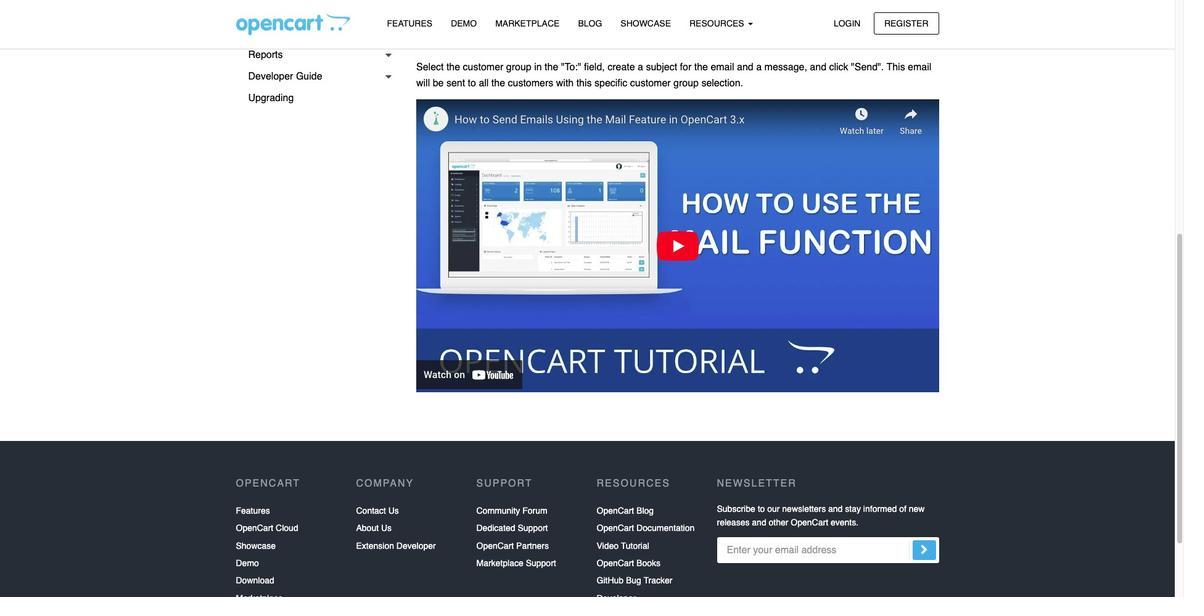 Task type: vqa. For each thing, say whether or not it's contained in the screenshot.
OpenCart associated with OpenCart
yes



Task type: describe. For each thing, give the bounding box(es) containing it.
and left other
[[752, 518, 766, 527]]

books
[[637, 558, 661, 568]]

opencart cloud
[[236, 523, 298, 533]]

tutorial
[[621, 541, 649, 551]]

informed
[[863, 504, 897, 514]]

1 horizontal spatial blog
[[637, 506, 654, 516]]

message,
[[765, 62, 807, 73]]

upgrading
[[248, 93, 294, 104]]

opencart books link
[[597, 554, 661, 572]]

download link
[[236, 572, 274, 589]]

sent
[[446, 78, 465, 89]]

opencart for opencart books
[[597, 558, 634, 568]]

select the customer group in the "to:" field, create a subject for the email and a message, and click "send". this email will be sent to all the customers with this specific customer group selection.
[[416, 62, 932, 89]]

guide
[[296, 71, 322, 82]]

Enter your email address text field
[[717, 537, 939, 563]]

events.
[[831, 518, 859, 527]]

download
[[236, 576, 274, 586]]

opencart for opencart partners
[[476, 541, 514, 551]]

will
[[416, 78, 430, 89]]

community
[[476, 506, 520, 516]]

dedicated
[[476, 523, 515, 533]]

this
[[887, 62, 905, 73]]

dedicated support link
[[476, 519, 548, 537]]

cloud
[[276, 523, 298, 533]]

2 email from the left
[[908, 62, 932, 73]]

subject
[[646, 62, 677, 73]]

opencart cloud link
[[236, 519, 298, 537]]

and up events.
[[828, 504, 843, 514]]

opencart for opencart blog
[[597, 506, 634, 516]]

1 horizontal spatial showcase link
[[611, 13, 680, 35]]

newsletters
[[782, 504, 826, 514]]

to inside the subscribe to our newsletters and stay informed of new releases and other opencart events.
[[758, 504, 765, 514]]

system link
[[236, 1, 398, 23]]

features for demo
[[387, 19, 432, 28]]

bug
[[626, 576, 641, 586]]

video tutorial link
[[597, 537, 649, 554]]

extension developer link
[[356, 537, 436, 554]]

selection.
[[702, 78, 743, 89]]

the right for
[[694, 62, 708, 73]]

marketplace for marketplace support
[[476, 558, 523, 568]]

click
[[829, 62, 848, 73]]

customers
[[508, 78, 553, 89]]

0 vertical spatial blog
[[578, 19, 602, 28]]

contact us link
[[356, 502, 399, 519]]

the right in
[[545, 62, 558, 73]]

0 horizontal spatial developer
[[248, 71, 293, 82]]

github bug tracker link
[[597, 572, 673, 589]]

login
[[834, 18, 861, 28]]

select
[[416, 62, 444, 73]]

subscribe
[[717, 504, 755, 514]]

newsletter
[[717, 478, 797, 489]]

subscribe to our newsletters and stay informed of new releases and other opencart events.
[[717, 504, 925, 527]]

github
[[597, 576, 624, 586]]

"to:"
[[561, 62, 581, 73]]

be
[[433, 78, 444, 89]]

the up sent
[[446, 62, 460, 73]]

field,
[[584, 62, 605, 73]]

new
[[909, 504, 925, 514]]

opencart blog link
[[597, 502, 654, 519]]

features link for demo
[[378, 13, 442, 35]]

developer guide link
[[236, 66, 398, 88]]

with
[[556, 78, 574, 89]]

forum
[[523, 506, 547, 516]]

the right all
[[491, 78, 505, 89]]

stay
[[845, 504, 861, 514]]

this
[[576, 78, 592, 89]]

about us
[[356, 523, 392, 533]]

video tutorial
[[597, 541, 649, 551]]

releases
[[717, 518, 750, 527]]

1 a from the left
[[638, 62, 643, 73]]

reports
[[248, 49, 283, 60]]

opencart documentation
[[597, 523, 695, 533]]

0 vertical spatial demo
[[451, 19, 477, 28]]

about
[[356, 523, 379, 533]]

opencart partners
[[476, 541, 549, 551]]

in
[[534, 62, 542, 73]]

support for dedicated
[[518, 523, 548, 533]]



Task type: locate. For each thing, give the bounding box(es) containing it.
register link
[[874, 12, 939, 34]]

1 vertical spatial demo link
[[236, 554, 259, 572]]

to left all
[[468, 78, 476, 89]]

showcase link down opencart cloud
[[236, 537, 276, 554]]

all
[[479, 78, 489, 89]]

customers group email image
[[416, 0, 939, 52]]

1 vertical spatial blog
[[637, 506, 654, 516]]

group left in
[[506, 62, 532, 73]]

opencart down dedicated
[[476, 541, 514, 551]]

0 vertical spatial features link
[[378, 13, 442, 35]]

0 vertical spatial developer
[[248, 71, 293, 82]]

support
[[476, 478, 533, 489], [518, 523, 548, 533], [526, 558, 556, 568]]

demo link up download
[[236, 554, 259, 572]]

extension
[[356, 541, 394, 551]]

customer down subject
[[630, 78, 671, 89]]

other
[[769, 518, 789, 527]]

showcase
[[621, 19, 671, 28], [236, 541, 276, 551]]

support inside 'dedicated support' link
[[518, 523, 548, 533]]

specific
[[595, 78, 627, 89]]

0 horizontal spatial group
[[506, 62, 532, 73]]

support for marketplace
[[526, 558, 556, 568]]

1 horizontal spatial showcase
[[621, 19, 671, 28]]

marketplace support link
[[476, 554, 556, 572]]

support inside marketplace support link
[[526, 558, 556, 568]]

showcase link up subject
[[611, 13, 680, 35]]

support up partners
[[518, 523, 548, 533]]

developer
[[248, 71, 293, 82], [396, 541, 436, 551]]

opencart up opencart documentation
[[597, 506, 634, 516]]

company
[[356, 478, 414, 489]]

register
[[884, 18, 929, 28]]

developer right extension on the left
[[396, 541, 436, 551]]

opencart for opencart
[[236, 478, 300, 489]]

0 horizontal spatial email
[[711, 62, 734, 73]]

marketplace support
[[476, 558, 556, 568]]

1 vertical spatial us
[[381, 523, 392, 533]]

"send".
[[851, 62, 884, 73]]

blog up opencart documentation
[[637, 506, 654, 516]]

opencart up opencart cloud
[[236, 478, 300, 489]]

to left 'our'
[[758, 504, 765, 514]]

resources
[[690, 19, 747, 28], [597, 478, 670, 489]]

0 horizontal spatial blog
[[578, 19, 602, 28]]

dedicated support
[[476, 523, 548, 533]]

to
[[468, 78, 476, 89], [758, 504, 765, 514]]

1 horizontal spatial demo
[[451, 19, 477, 28]]

a
[[638, 62, 643, 73], [756, 62, 762, 73]]

1 vertical spatial features
[[236, 506, 270, 516]]

0 vertical spatial customer
[[463, 62, 504, 73]]

opencart inside the subscribe to our newsletters and stay informed of new releases and other opencart events.
[[791, 518, 828, 527]]

0 vertical spatial resources
[[690, 19, 747, 28]]

opencart left cloud
[[236, 523, 273, 533]]

features link up select
[[378, 13, 442, 35]]

1 horizontal spatial email
[[908, 62, 932, 73]]

1 vertical spatial resources
[[597, 478, 670, 489]]

1 horizontal spatial a
[[756, 62, 762, 73]]

tools
[[248, 28, 271, 39]]

0 vertical spatial to
[[468, 78, 476, 89]]

opencart
[[236, 478, 300, 489], [597, 506, 634, 516], [791, 518, 828, 527], [236, 523, 273, 533], [597, 523, 634, 533], [476, 541, 514, 551], [597, 558, 634, 568]]

demo
[[451, 19, 477, 28], [236, 558, 259, 568]]

to inside select the customer group in the "to:" field, create a subject for the email and a message, and click "send". this email will be sent to all the customers with this specific customer group selection.
[[468, 78, 476, 89]]

features up opencart cloud
[[236, 506, 270, 516]]

marketplace link
[[486, 13, 569, 35]]

0 vertical spatial features
[[387, 19, 432, 28]]

us right about
[[381, 523, 392, 533]]

1 vertical spatial showcase
[[236, 541, 276, 551]]

1 vertical spatial showcase link
[[236, 537, 276, 554]]

us
[[388, 506, 399, 516], [381, 523, 392, 533]]

angle right image
[[921, 542, 928, 557]]

0 horizontal spatial to
[[468, 78, 476, 89]]

contact
[[356, 506, 386, 516]]

contact us
[[356, 506, 399, 516]]

login link
[[823, 12, 871, 34]]

2 a from the left
[[756, 62, 762, 73]]

the
[[446, 62, 460, 73], [545, 62, 558, 73], [694, 62, 708, 73], [491, 78, 505, 89]]

0 vertical spatial demo link
[[442, 13, 486, 35]]

about us link
[[356, 519, 392, 537]]

marketplace down the opencart partners link
[[476, 558, 523, 568]]

1 vertical spatial to
[[758, 504, 765, 514]]

0 horizontal spatial customer
[[463, 62, 504, 73]]

blog up field,
[[578, 19, 602, 28]]

support down partners
[[526, 558, 556, 568]]

tools link
[[236, 23, 398, 44]]

us for contact us
[[388, 506, 399, 516]]

features up select
[[387, 19, 432, 28]]

1 vertical spatial group
[[674, 78, 699, 89]]

marketplace for marketplace
[[495, 19, 560, 28]]

1 horizontal spatial developer
[[396, 541, 436, 551]]

documentation
[[637, 523, 695, 533]]

reports link
[[236, 44, 398, 66]]

customer up all
[[463, 62, 504, 73]]

tracker
[[644, 576, 673, 586]]

email up the selection.
[[711, 62, 734, 73]]

community forum link
[[476, 502, 547, 519]]

video
[[597, 541, 619, 551]]

1 horizontal spatial features
[[387, 19, 432, 28]]

1 vertical spatial support
[[518, 523, 548, 533]]

opencart for opencart cloud
[[236, 523, 273, 533]]

opencart down newsletters
[[791, 518, 828, 527]]

extension developer
[[356, 541, 436, 551]]

0 vertical spatial support
[[476, 478, 533, 489]]

us for about us
[[381, 523, 392, 533]]

and up the selection.
[[737, 62, 754, 73]]

1 horizontal spatial resources
[[690, 19, 747, 28]]

opencart for opencart documentation
[[597, 523, 634, 533]]

1 email from the left
[[711, 62, 734, 73]]

opencart books
[[597, 558, 661, 568]]

0 vertical spatial showcase
[[621, 19, 671, 28]]

1 vertical spatial marketplace
[[476, 558, 523, 568]]

marketplace
[[495, 19, 560, 28], [476, 558, 523, 568]]

developer up upgrading
[[248, 71, 293, 82]]

our
[[767, 504, 780, 514]]

demo link up select
[[442, 13, 486, 35]]

a right create
[[638, 62, 643, 73]]

blog link
[[569, 13, 611, 35]]

1 vertical spatial customer
[[630, 78, 671, 89]]

0 vertical spatial marketplace
[[495, 19, 560, 28]]

0 horizontal spatial showcase
[[236, 541, 276, 551]]

0 horizontal spatial demo link
[[236, 554, 259, 572]]

community forum
[[476, 506, 547, 516]]

showcase up subject
[[621, 19, 671, 28]]

0 horizontal spatial resources
[[597, 478, 670, 489]]

1 vertical spatial features link
[[236, 502, 270, 519]]

resources link
[[680, 13, 762, 35]]

system
[[248, 6, 281, 17]]

opencart up github at the right of page
[[597, 558, 634, 568]]

1 vertical spatial developer
[[396, 541, 436, 551]]

opencart documentation link
[[597, 519, 695, 537]]

0 horizontal spatial features
[[236, 506, 270, 516]]

features link up opencart cloud
[[236, 502, 270, 519]]

support up community
[[476, 478, 533, 489]]

0 vertical spatial group
[[506, 62, 532, 73]]

group down for
[[674, 78, 699, 89]]

of
[[899, 504, 907, 514]]

resources up for
[[690, 19, 747, 28]]

for
[[680, 62, 692, 73]]

0 vertical spatial us
[[388, 506, 399, 516]]

1 horizontal spatial group
[[674, 78, 699, 89]]

2 vertical spatial support
[[526, 558, 556, 568]]

email right this
[[908, 62, 932, 73]]

create
[[608, 62, 635, 73]]

features link for opencart cloud
[[236, 502, 270, 519]]

0 horizontal spatial demo
[[236, 558, 259, 568]]

marketplace up in
[[495, 19, 560, 28]]

us inside "link"
[[388, 506, 399, 516]]

features link
[[378, 13, 442, 35], [236, 502, 270, 519]]

1 horizontal spatial customer
[[630, 78, 671, 89]]

1 horizontal spatial features link
[[378, 13, 442, 35]]

demo up sent
[[451, 19, 477, 28]]

demo up download
[[236, 558, 259, 568]]

upgrading link
[[236, 88, 398, 109]]

opencart - open source shopping cart solution image
[[236, 13, 350, 35]]

developer guide
[[248, 71, 322, 82]]

0 horizontal spatial a
[[638, 62, 643, 73]]

1 horizontal spatial to
[[758, 504, 765, 514]]

0 vertical spatial showcase link
[[611, 13, 680, 35]]

us right contact
[[388, 506, 399, 516]]

and left click
[[810, 62, 827, 73]]

0 horizontal spatial showcase link
[[236, 537, 276, 554]]

opencart blog
[[597, 506, 654, 516]]

email
[[711, 62, 734, 73], [908, 62, 932, 73]]

blog
[[578, 19, 602, 28], [637, 506, 654, 516]]

a left message,
[[756, 62, 762, 73]]

features for opencart cloud
[[236, 506, 270, 516]]

opencart partners link
[[476, 537, 549, 554]]

group
[[506, 62, 532, 73], [674, 78, 699, 89]]

partners
[[516, 541, 549, 551]]

1 horizontal spatial demo link
[[442, 13, 486, 35]]

1 vertical spatial demo
[[236, 558, 259, 568]]

resources up 'opencart blog'
[[597, 478, 670, 489]]

github bug tracker
[[597, 576, 673, 586]]

opencart up video tutorial
[[597, 523, 634, 533]]

showcase down opencart cloud link
[[236, 541, 276, 551]]

0 horizontal spatial features link
[[236, 502, 270, 519]]



